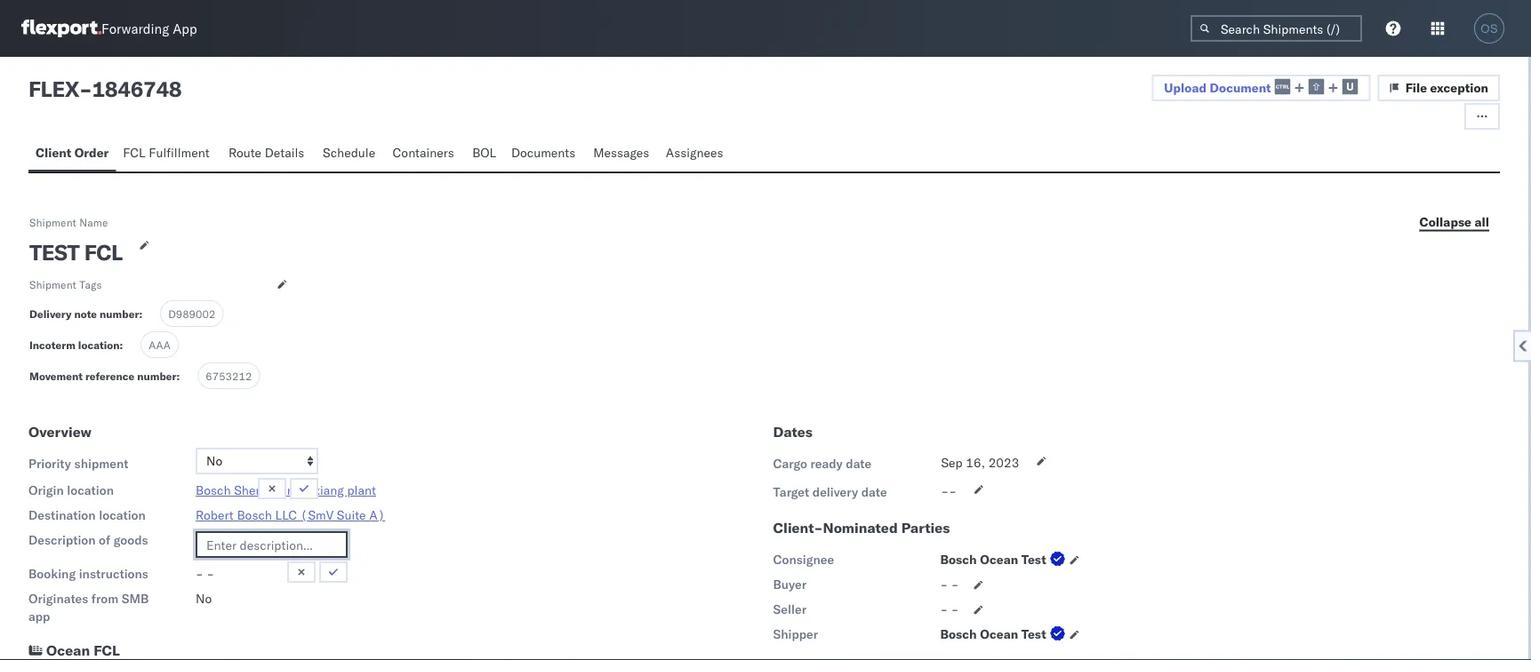 Task type: locate. For each thing, give the bounding box(es) containing it.
route details
[[228, 145, 305, 161]]

document
[[1210, 80, 1272, 95]]

cargo ready date
[[773, 456, 872, 472]]

1 shipment from the top
[[29, 216, 76, 229]]

destination location
[[28, 508, 146, 523]]

0 vertical spatial number
[[100, 308, 139, 321]]

date up client-nominated parties
[[862, 485, 887, 500]]

client-
[[773, 519, 823, 537]]

2 vertical spatial location
[[99, 508, 146, 523]]

zhen
[[266, 483, 294, 499]]

-
[[79, 76, 92, 102], [941, 484, 949, 499], [949, 484, 957, 499], [196, 567, 203, 582], [207, 567, 214, 582], [941, 577, 948, 593], [952, 577, 959, 593], [941, 602, 948, 618], [952, 602, 959, 618]]

shipment up test
[[29, 216, 76, 229]]

0 vertical spatial :
[[139, 308, 142, 321]]

dates
[[773, 423, 813, 441]]

2 horizontal spatial :
[[177, 370, 180, 383]]

number
[[100, 308, 139, 321], [137, 370, 177, 383]]

bosch
[[196, 483, 231, 499], [237, 508, 272, 523], [941, 552, 977, 568], [941, 627, 977, 643]]

d989002
[[168, 307, 216, 321]]

bosch ocean test for shipper
[[941, 627, 1047, 643]]

: left d989002
[[139, 308, 142, 321]]

1 vertical spatial test
[[1022, 627, 1047, 643]]

originates
[[28, 591, 88, 607]]

--
[[941, 484, 957, 499]]

client order
[[36, 145, 109, 161]]

- -
[[196, 567, 214, 582], [941, 577, 959, 593], [941, 602, 959, 618]]

2 shipment from the top
[[29, 278, 76, 291]]

location up goods
[[99, 508, 146, 523]]

sep 16, 2023
[[941, 455, 1020, 471]]

destination
[[28, 508, 96, 523]]

(smv
[[300, 508, 334, 523]]

route
[[228, 145, 262, 161]]

shipment
[[29, 216, 76, 229], [29, 278, 76, 291]]

1 vertical spatial number
[[137, 370, 177, 383]]

movement
[[29, 370, 83, 383]]

date for cargo ready date
[[846, 456, 872, 472]]

schedule button
[[316, 137, 386, 172]]

1 vertical spatial shipment
[[29, 278, 76, 291]]

0 vertical spatial date
[[846, 456, 872, 472]]

shipment
[[74, 456, 128, 472]]

1 test from the top
[[1022, 552, 1047, 568]]

16,
[[966, 455, 986, 471]]

fcl inside button
[[123, 145, 146, 161]]

location up destination location
[[67, 483, 114, 499]]

priority
[[28, 456, 71, 472]]

fcl for ocean fcl
[[94, 642, 120, 660]]

robert
[[196, 508, 234, 523]]

1 vertical spatial location
[[67, 483, 114, 499]]

shipment up delivery
[[29, 278, 76, 291]]

messages button
[[586, 137, 659, 172]]

number down aaa at the bottom of the page
[[137, 370, 177, 383]]

shipper
[[773, 627, 818, 643]]

schedule
[[323, 145, 376, 161]]

llc
[[275, 508, 297, 523]]

name
[[79, 216, 108, 229]]

shipment name
[[29, 216, 108, 229]]

0 horizontal spatial :
[[120, 339, 123, 352]]

reference
[[85, 370, 134, 383]]

ocean
[[980, 552, 1019, 568], [980, 627, 1019, 643], [46, 642, 90, 660]]

location for destination location
[[99, 508, 146, 523]]

2 bosch ocean test from the top
[[941, 627, 1047, 643]]

date
[[846, 456, 872, 472], [862, 485, 887, 500]]

0 vertical spatial location
[[78, 339, 120, 352]]

fcl down originates from smb app
[[94, 642, 120, 660]]

- - for buyer
[[941, 577, 959, 593]]

1 horizontal spatial :
[[139, 308, 142, 321]]

6753212
[[206, 370, 252, 383]]

Search Shipments (/) text field
[[1191, 15, 1363, 42]]

booking instructions
[[28, 567, 148, 582]]

0 vertical spatial shipment
[[29, 216, 76, 229]]

fcl fulfillment button
[[116, 137, 221, 172]]

order
[[74, 145, 109, 161]]

shipment for shipment tags
[[29, 278, 76, 291]]

1 vertical spatial date
[[862, 485, 887, 500]]

from
[[91, 591, 119, 607]]

originates from smb app
[[28, 591, 149, 625]]

overview
[[28, 423, 91, 441]]

origin location
[[28, 483, 114, 499]]

os
[[1481, 22, 1498, 35]]

1 vertical spatial fcl
[[84, 239, 123, 266]]

incoterm location :
[[29, 339, 123, 352]]

description
[[28, 533, 96, 548]]

location up "movement reference number :"
[[78, 339, 120, 352]]

2 vertical spatial fcl
[[94, 642, 120, 660]]

ocean for shipper
[[980, 627, 1019, 643]]

documents
[[511, 145, 576, 161]]

forwarding
[[101, 20, 169, 37]]

: up reference
[[120, 339, 123, 352]]

upload
[[1165, 80, 1207, 95]]

test for shipper
[[1022, 627, 1047, 643]]

bol
[[472, 145, 496, 161]]

0 vertical spatial test
[[1022, 552, 1047, 568]]

0 vertical spatial bosch ocean test
[[941, 552, 1047, 568]]

date right "ready"
[[846, 456, 872, 472]]

bosch ocean test
[[941, 552, 1047, 568], [941, 627, 1047, 643]]

messages
[[593, 145, 649, 161]]

1 bosch ocean test from the top
[[941, 552, 1047, 568]]

1 vertical spatial bosch ocean test
[[941, 627, 1047, 643]]

os button
[[1469, 8, 1510, 49]]

location for incoterm location :
[[78, 339, 120, 352]]

fcl
[[123, 145, 146, 161], [84, 239, 123, 266], [94, 642, 120, 660]]

fcl fulfillment
[[123, 145, 210, 161]]

0 vertical spatial fcl
[[123, 145, 146, 161]]

file exception button
[[1378, 75, 1500, 101], [1378, 75, 1500, 101]]

2 vertical spatial :
[[177, 370, 180, 383]]

fcl right 'order'
[[123, 145, 146, 161]]

: left 6753212
[[177, 370, 180, 383]]

fcl for test fcl
[[84, 239, 123, 266]]

fcl down the name on the left top of page
[[84, 239, 123, 266]]

ready
[[811, 456, 843, 472]]

2 test from the top
[[1022, 627, 1047, 643]]

description of goods
[[28, 533, 148, 548]]

test
[[1022, 552, 1047, 568], [1022, 627, 1047, 643]]

number right the "note"
[[100, 308, 139, 321]]

delivery
[[29, 308, 72, 321]]



Task type: vqa. For each thing, say whether or not it's contained in the screenshot.
the top Fcl
yes



Task type: describe. For each thing, give the bounding box(es) containing it.
nominated
[[823, 519, 898, 537]]

file
[[1406, 80, 1428, 96]]

forwarding app link
[[21, 20, 197, 37]]

taixiang
[[298, 483, 344, 499]]

containers
[[393, 145, 454, 161]]

goods
[[114, 533, 148, 548]]

exception
[[1431, 80, 1489, 96]]

consignee
[[773, 552, 834, 568]]

forwarding app
[[101, 20, 197, 37]]

app
[[173, 20, 197, 37]]

: for note
[[139, 308, 142, 321]]

date for target delivery date
[[862, 485, 887, 500]]

bosch shen zhen taixiang plant link
[[196, 483, 376, 499]]

target
[[773, 485, 810, 500]]

robert bosch llc (smv suite a) link
[[196, 508, 385, 523]]

a)
[[369, 508, 385, 523]]

route details button
[[221, 137, 316, 172]]

test fcl
[[29, 239, 123, 266]]

1 vertical spatial :
[[120, 339, 123, 352]]

shipment tags
[[29, 278, 102, 291]]

flex - 1846748
[[28, 76, 182, 102]]

buyer
[[773, 577, 807, 593]]

fulfillment
[[149, 145, 210, 161]]

shen
[[234, 483, 263, 499]]

details
[[265, 145, 305, 161]]

client order button
[[28, 137, 116, 172]]

delivery note number :
[[29, 308, 142, 321]]

collapse
[[1420, 214, 1472, 229]]

: for reference
[[177, 370, 180, 383]]

origin
[[28, 483, 64, 499]]

client-nominated parties
[[773, 519, 950, 537]]

location for origin location
[[67, 483, 114, 499]]

Enter description... text field
[[196, 532, 348, 559]]

2023
[[989, 455, 1020, 471]]

assignees
[[666, 145, 724, 161]]

bol button
[[465, 137, 504, 172]]

number for delivery note number
[[100, 308, 139, 321]]

collapse all button
[[1409, 209, 1500, 236]]

booking
[[28, 567, 76, 582]]

instructions
[[79, 567, 148, 582]]

plant
[[347, 483, 376, 499]]

test for consignee
[[1022, 552, 1047, 568]]

bosch ocean test for consignee
[[941, 552, 1047, 568]]

documents button
[[504, 137, 586, 172]]

file exception
[[1406, 80, 1489, 96]]

no
[[196, 591, 212, 607]]

collapse all
[[1420, 214, 1490, 229]]

priority shipment
[[28, 456, 128, 472]]

test
[[29, 239, 79, 266]]

note
[[74, 308, 97, 321]]

delivery
[[813, 485, 858, 500]]

bosch shen zhen taixiang plant
[[196, 483, 376, 499]]

client
[[36, 145, 71, 161]]

upload document button
[[1152, 75, 1371, 101]]

all
[[1475, 214, 1490, 229]]

shipment for shipment name
[[29, 216, 76, 229]]

containers button
[[386, 137, 465, 172]]

cargo
[[773, 456, 808, 472]]

number for movement reference number
[[137, 370, 177, 383]]

upload document
[[1165, 80, 1272, 95]]

1846748
[[92, 76, 182, 102]]

tags
[[79, 278, 102, 291]]

seller
[[773, 602, 807, 618]]

smb
[[122, 591, 149, 607]]

app
[[28, 609, 50, 625]]

suite
[[337, 508, 366, 523]]

assignees button
[[659, 137, 734, 172]]

aaa
[[149, 338, 171, 352]]

ocean fcl
[[46, 642, 120, 660]]

incoterm
[[29, 339, 75, 352]]

parties
[[902, 519, 950, 537]]

robert bosch llc (smv suite a)
[[196, 508, 385, 523]]

ocean for consignee
[[980, 552, 1019, 568]]

flexport. image
[[21, 20, 101, 37]]

flex
[[28, 76, 79, 102]]

- - for seller
[[941, 602, 959, 618]]

sep
[[941, 455, 963, 471]]

target delivery date
[[773, 485, 887, 500]]

of
[[99, 533, 110, 548]]



